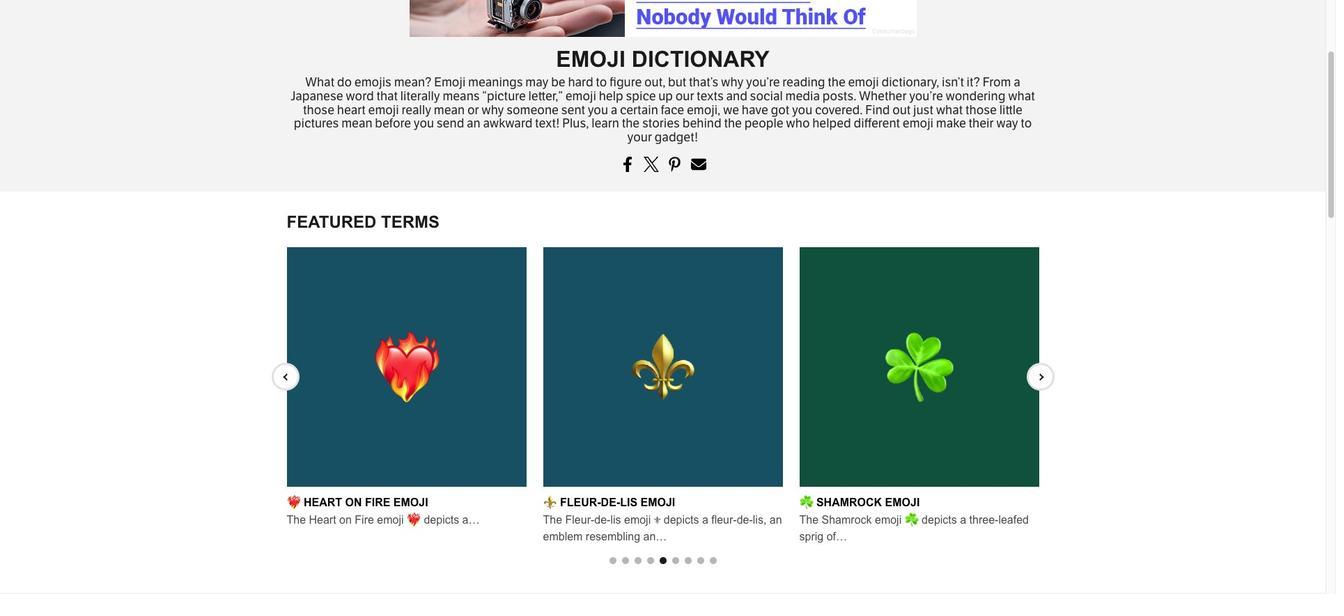 Task type: vqa. For each thing, say whether or not it's contained in the screenshot.
are
no



Task type: describe. For each thing, give the bounding box(es) containing it.
❤️‍🔥 heart on fire emoji the heart on fire emoji ❤️‍🔥 depicts a…
[[287, 497, 480, 526]]

be
[[551, 75, 566, 90]]

helped
[[813, 116, 852, 131]]

the for the heart on fire emoji ❤️‍🔥 depicts a…
[[287, 514, 306, 526]]

1 horizontal spatial ❤️‍🔥
[[407, 514, 421, 526]]

certain
[[620, 102, 659, 118]]

0 vertical spatial fleur-
[[560, 497, 601, 509]]

face
[[661, 102, 685, 118]]

0 vertical spatial on
[[345, 497, 362, 509]]

may
[[526, 75, 549, 90]]

0 vertical spatial ☘️
[[800, 497, 814, 509]]

1 vertical spatial fleur-
[[566, 514, 595, 526]]

awkward
[[483, 116, 533, 131]]

"picture
[[483, 88, 526, 104]]

just
[[914, 102, 934, 118]]

⚜️
[[543, 497, 557, 509]]

have
[[742, 102, 769, 118]]

1 horizontal spatial you
[[588, 102, 609, 118]]

posts.
[[823, 88, 857, 104]]

a…
[[463, 514, 480, 526]]

0 horizontal spatial mean
[[342, 116, 373, 131]]

0 horizontal spatial the
[[622, 116, 640, 131]]

different
[[854, 116, 901, 131]]

0 vertical spatial ❤️‍🔥
[[287, 497, 301, 509]]

before
[[375, 116, 411, 131]]

0 vertical spatial emoji
[[556, 47, 626, 72]]

isn't
[[942, 75, 965, 90]]

and
[[727, 88, 748, 104]]

gadget!
[[655, 130, 699, 145]]

2 horizontal spatial the
[[828, 75, 846, 90]]

lis,
[[753, 514, 767, 526]]

up
[[659, 88, 673, 104]]

word
[[346, 88, 374, 104]]

1 vertical spatial to
[[1021, 116, 1032, 131]]

it?
[[967, 75, 981, 90]]

emoji inside ⚜️ fleur-de-lis emoji the fleur-de-lis emoji ⚜ depicts a fleur-de-lis, an emblem resembling an…
[[641, 497, 676, 509]]

wondering
[[946, 88, 1006, 104]]

1 vertical spatial on
[[340, 514, 352, 526]]

figure
[[610, 75, 642, 90]]

0 horizontal spatial you're
[[747, 75, 780, 90]]

that's
[[689, 75, 719, 90]]

dictionary
[[632, 47, 770, 72]]

plus,
[[563, 116, 589, 131]]

text!
[[535, 116, 560, 131]]

1 horizontal spatial mean
[[434, 102, 465, 118]]

1 horizontal spatial why
[[721, 75, 744, 90]]

an inside ⚜️ fleur-de-lis emoji the fleur-de-lis emoji ⚜ depicts a fleur-de-lis, an emblem resembling an…
[[770, 514, 782, 526]]

emblem
[[543, 531, 583, 543]]

1 horizontal spatial ☘️
[[905, 514, 919, 526]]

who
[[786, 116, 810, 131]]

sent
[[562, 102, 586, 118]]

0 horizontal spatial emoji
[[434, 75, 466, 90]]

an…
[[644, 531, 667, 543]]

depicts inside ☘️ shamrock emoji the shamrock emoji ☘️ depicts a three-leafed sprig of…
[[922, 514, 958, 526]]

our
[[676, 88, 695, 104]]

🫶 heart hands emoji image for ⚜️ fleur-de-lis emoji
[[543, 247, 783, 487]]

lis
[[620, 497, 638, 509]]

featured
[[287, 213, 377, 231]]

texts
[[697, 88, 724, 104]]

means
[[443, 88, 480, 104]]

letter,"
[[529, 88, 563, 104]]

their
[[969, 116, 994, 131]]

that
[[377, 88, 398, 104]]

but
[[668, 75, 687, 90]]

a inside ☘️ shamrock emoji the shamrock emoji ☘️ depicts a three-leafed sprig of…
[[961, 514, 967, 526]]

☘️ shamrock emoji link
[[800, 497, 920, 509]]

option containing ❤️‍🔥 heart on fire emoji
[[278, 247, 535, 529]]

we
[[723, 102, 740, 118]]

of…
[[827, 531, 848, 543]]

hard
[[568, 75, 594, 90]]

your
[[628, 130, 652, 145]]

or
[[468, 102, 479, 118]]

the shamrock
[[800, 514, 872, 526]]

someone
[[507, 102, 559, 118]]

option containing ⚜️ fleur-de-lis emoji
[[535, 247, 791, 546]]

out,
[[645, 75, 666, 90]]

☘️ shamrock emoji the shamrock emoji ☘️ depicts a three-leafed sprig of…
[[800, 497, 1029, 543]]



Task type: locate. For each thing, give the bounding box(es) containing it.
a left three-
[[961, 514, 967, 526]]

really
[[402, 102, 432, 118]]

0 vertical spatial why
[[721, 75, 744, 90]]

1 horizontal spatial to
[[1021, 116, 1032, 131]]

depicts up the an…
[[664, 514, 699, 526]]

2 horizontal spatial a
[[1014, 75, 1021, 90]]

dictionary,
[[882, 75, 940, 90]]

fleur- right the ⚜️
[[560, 497, 601, 509]]

make
[[937, 116, 967, 131]]

a left certain
[[611, 102, 618, 118]]

2 depicts from the left
[[664, 514, 699, 526]]

the down the ⚜️
[[543, 514, 563, 526]]

an
[[467, 116, 481, 131], [770, 514, 782, 526]]

to right hard
[[596, 75, 607, 90]]

literally
[[401, 88, 440, 104]]

why right "or"
[[482, 102, 504, 118]]

behind
[[683, 116, 722, 131]]

1 horizontal spatial emoji
[[556, 47, 626, 72]]

social
[[750, 88, 783, 104]]

emoji
[[849, 75, 879, 90], [566, 88, 597, 104], [368, 102, 399, 118], [903, 116, 934, 131], [394, 497, 428, 509], [641, 497, 676, 509], [886, 497, 920, 509], [377, 514, 404, 526], [875, 514, 902, 526]]

0 horizontal spatial depicts
[[424, 514, 459, 526]]

2 vertical spatial a
[[961, 514, 967, 526]]

🫶 heart hands emoji image for ☘️ shamrock emoji
[[800, 247, 1040, 487]]

sprig
[[800, 531, 824, 543]]

to right way
[[1021, 116, 1032, 131]]

reading
[[783, 75, 826, 90]]

got
[[771, 102, 790, 118]]

fire
[[365, 497, 391, 509], [355, 514, 374, 526]]

pictures
[[294, 116, 339, 131]]

⚜️ fleur-de-lis emoji link
[[543, 497, 676, 509]]

a right 'from'
[[1014, 75, 1021, 90]]

0 horizontal spatial you
[[414, 116, 434, 131]]

2 the from the left
[[543, 514, 563, 526]]

0 horizontal spatial the
[[287, 514, 306, 526]]

emoji,
[[687, 102, 721, 118]]

people
[[745, 116, 784, 131]]

1 horizontal spatial 🫶 heart hands emoji image
[[800, 247, 1040, 487]]

meanings
[[468, 75, 523, 90]]

0 horizontal spatial ☘️
[[800, 497, 814, 509]]

the up covered.
[[828, 75, 846, 90]]

a
[[1014, 75, 1021, 90], [611, 102, 618, 118], [961, 514, 967, 526]]

media
[[786, 88, 820, 104]]

0 vertical spatial to
[[596, 75, 607, 90]]

0 horizontal spatial those
[[303, 102, 335, 118]]

emojis
[[355, 75, 392, 90]]

those down it?
[[966, 102, 997, 118]]

the right learn
[[622, 116, 640, 131]]

you right sent
[[588, 102, 609, 118]]

the inside "❤️‍🔥 heart on fire emoji the heart on fire emoji ❤️‍🔥 depicts a…"
[[287, 514, 306, 526]]

terms
[[381, 213, 440, 231]]

1 vertical spatial an
[[770, 514, 782, 526]]

to
[[596, 75, 607, 90], [1021, 116, 1032, 131]]

lis emoji ⚜
[[611, 514, 661, 526]]

1 vertical spatial heart
[[309, 514, 336, 526]]

1 horizontal spatial an
[[770, 514, 782, 526]]

an right lis,
[[770, 514, 782, 526]]

why
[[721, 75, 744, 90], [482, 102, 504, 118]]

1 the from the left
[[287, 514, 306, 526]]

1 depicts from the left
[[424, 514, 459, 526]]

0 vertical spatial a
[[1014, 75, 1021, 90]]

❤️‍🔥
[[287, 497, 301, 509], [407, 514, 421, 526]]

3 option from the left
[[791, 247, 1048, 546]]

1 horizontal spatial a
[[961, 514, 967, 526]]

those down the what
[[303, 102, 335, 118]]

learn
[[592, 116, 620, 131]]

0 horizontal spatial what
[[937, 102, 963, 118]]

leafed
[[999, 514, 1029, 526]]

you're up have
[[747, 75, 780, 90]]

mean?
[[394, 75, 432, 90]]

way
[[997, 116, 1019, 131]]

what up way
[[1009, 88, 1036, 104]]

help
[[599, 88, 624, 104]]

an right send
[[467, 116, 481, 131]]

heart on fire emoji on dark teal background image
[[287, 247, 527, 487]]

emoji
[[556, 47, 626, 72], [434, 75, 466, 90]]

do
[[337, 75, 352, 90]]

0 horizontal spatial why
[[482, 102, 504, 118]]

☘️ up the shamrock
[[800, 497, 814, 509]]

❤️‍🔥 heart on fire emoji link
[[287, 497, 428, 509]]

emoji up hard
[[556, 47, 626, 72]]

option
[[278, 247, 535, 529], [535, 247, 791, 546], [791, 247, 1048, 546]]

why up we
[[721, 75, 744, 90]]

1 horizontal spatial the
[[724, 116, 742, 131]]

depicts left three-
[[922, 514, 958, 526]]

1 vertical spatial emoji
[[434, 75, 466, 90]]

emoji right mean?
[[434, 75, 466, 90]]

0 vertical spatial heart
[[304, 497, 342, 509]]

☘️ down ☘️ shamrock emoji link
[[905, 514, 919, 526]]

1 horizontal spatial the
[[543, 514, 563, 526]]

covered.
[[815, 102, 863, 118]]

the inside ⚜️ fleur-de-lis emoji the fleur-de-lis emoji ⚜ depicts a fleur-de-lis, an emblem resembling an…
[[543, 514, 563, 526]]

1 vertical spatial ☘️
[[905, 514, 919, 526]]

whether
[[860, 88, 907, 104]]

from
[[983, 75, 1012, 90]]

1 those from the left
[[303, 102, 335, 118]]

3 depicts from the left
[[922, 514, 958, 526]]

mean down word
[[342, 116, 373, 131]]

2 those from the left
[[966, 102, 997, 118]]

what
[[306, 75, 335, 90]]

2 horizontal spatial depicts
[[922, 514, 958, 526]]

0 horizontal spatial an
[[467, 116, 481, 131]]

resembling
[[586, 531, 641, 543]]

shamrock
[[817, 497, 883, 509]]

heart
[[337, 102, 366, 118]]

0 horizontal spatial to
[[596, 75, 607, 90]]

1 vertical spatial a
[[611, 102, 618, 118]]

1 option from the left
[[278, 247, 535, 529]]

little
[[1000, 102, 1023, 118]]

emoji dictionary what do emojis mean? emoji meanings may be hard to figure out, but that's why you're reading the emoji dictionary, isn't it? from a japanese word that literally means "picture letter," emoji help spice up our texts and social media posts. whether you're wondering what those heart emoji really mean or why someone sent you a certain face emoji, we have got you covered. find out just what those little pictures mean before you send an awkward text! plus, learn the stories behind the people who helped different emoji make their way to your gadget!
[[291, 47, 1036, 145]]

0 horizontal spatial a
[[611, 102, 618, 118]]

depicts inside "❤️‍🔥 heart on fire emoji the heart on fire emoji ❤️‍🔥 depicts a…"
[[424, 514, 459, 526]]

find
[[866, 102, 890, 118]]

out
[[893, 102, 911, 118]]

1 vertical spatial ❤️‍🔥
[[407, 514, 421, 526]]

advertisement region
[[409, 0, 917, 37]]

spice
[[626, 88, 656, 104]]

1 horizontal spatial those
[[966, 102, 997, 118]]

depicts left the a…
[[424, 514, 459, 526]]

you right 'got'
[[792, 102, 813, 118]]

three-
[[970, 514, 999, 526]]

2 option from the left
[[535, 247, 791, 546]]

2 🫶 heart hands emoji image from the left
[[800, 247, 1040, 487]]

0 vertical spatial an
[[467, 116, 481, 131]]

you
[[588, 102, 609, 118], [792, 102, 813, 118], [414, 116, 434, 131]]

a fleur-
[[703, 514, 737, 526]]

fleur- up emblem
[[566, 514, 595, 526]]

you left send
[[414, 116, 434, 131]]

1 horizontal spatial what
[[1009, 88, 1036, 104]]

heart
[[304, 497, 342, 509], [309, 514, 336, 526]]

you're up make
[[910, 88, 944, 104]]

featured terms
[[287, 213, 440, 231]]

1 🫶 heart hands emoji image from the left
[[543, 247, 783, 487]]

🫶 heart hands emoji image
[[543, 247, 783, 487], [800, 247, 1040, 487]]

1 vertical spatial why
[[482, 102, 504, 118]]

send
[[437, 116, 464, 131]]

1 horizontal spatial depicts
[[664, 514, 699, 526]]

0 horizontal spatial ❤️‍🔥
[[287, 497, 301, 509]]

the down ❤️‍🔥 heart on fire emoji link
[[287, 514, 306, 526]]

depicts inside ⚜️ fleur-de-lis emoji the fleur-de-lis emoji ⚜ depicts a fleur-de-lis, an emblem resembling an…
[[664, 514, 699, 526]]

mean
[[434, 102, 465, 118], [342, 116, 373, 131]]

what right just
[[937, 102, 963, 118]]

1 vertical spatial fire
[[355, 514, 374, 526]]

the
[[828, 75, 846, 90], [622, 116, 640, 131], [724, 116, 742, 131]]

option containing ☘️ shamrock emoji
[[791, 247, 1048, 546]]

2 horizontal spatial you
[[792, 102, 813, 118]]

those
[[303, 102, 335, 118], [966, 102, 997, 118]]

0 vertical spatial fire
[[365, 497, 391, 509]]

an inside emoji dictionary what do emojis mean? emoji meanings may be hard to figure out, but that's why you're reading the emoji dictionary, isn't it? from a japanese word that literally means "picture letter," emoji help spice up our texts and social media posts. whether you're wondering what those heart emoji really mean or why someone sent you a certain face emoji, we have got you covered. find out just what those little pictures mean before you send an awkward text! plus, learn the stories behind the people who helped different emoji make their way to your gadget!
[[467, 116, 481, 131]]

japanese
[[291, 88, 343, 104]]

the for the fleur-de-lis emoji ⚜ depicts a fleur-de-lis, an emblem resembling an…
[[543, 514, 563, 526]]

mean left "or"
[[434, 102, 465, 118]]

the down and
[[724, 116, 742, 131]]

depicts
[[424, 514, 459, 526], [664, 514, 699, 526], [922, 514, 958, 526]]

stories
[[643, 116, 680, 131]]

0 horizontal spatial 🫶 heart hands emoji image
[[543, 247, 783, 487]]

⚜️ fleur-de-lis emoji the fleur-de-lis emoji ⚜ depicts a fleur-de-lis, an emblem resembling an…
[[543, 497, 782, 543]]

on
[[345, 497, 362, 509], [340, 514, 352, 526]]

1 horizontal spatial you're
[[910, 88, 944, 104]]



